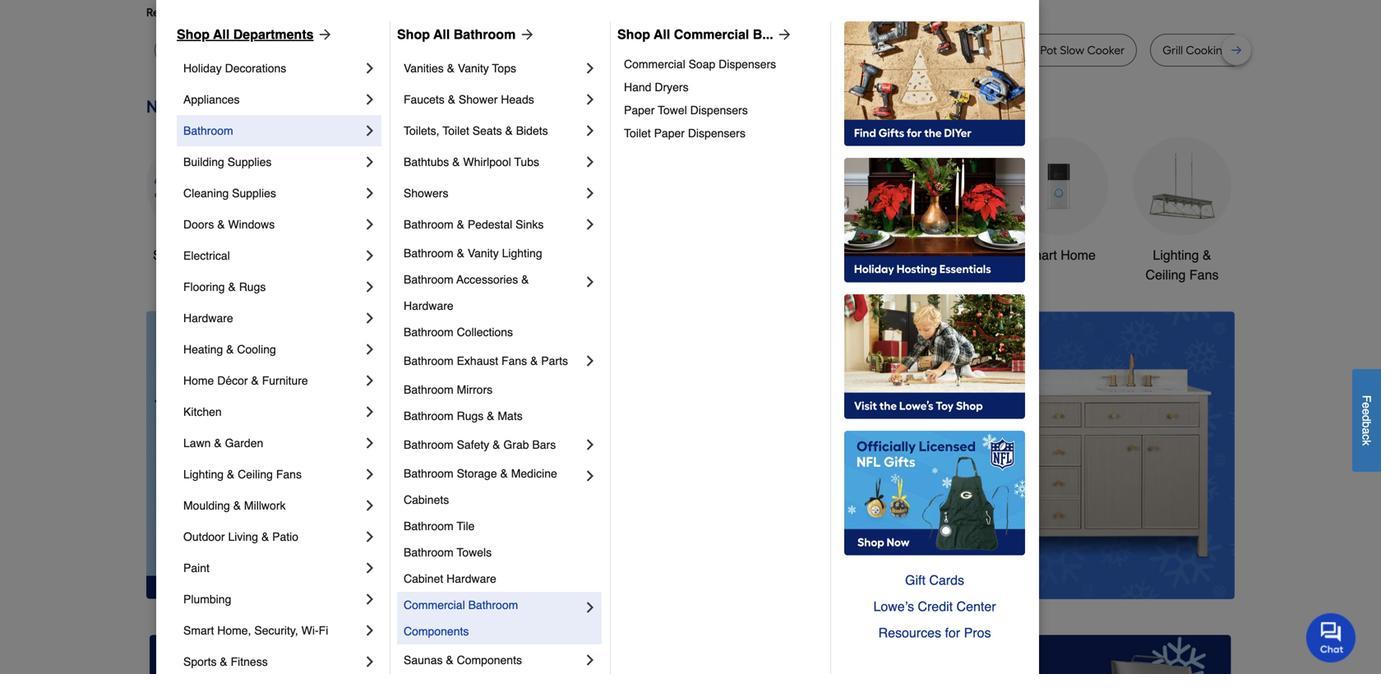 Task type: describe. For each thing, give the bounding box(es) containing it.
chevron right image for appliances
[[362, 91, 378, 108]]

bathroom for bathroom mirrors
[[404, 383, 454, 396]]

chevron right image for bathroom & pedestal sinks
[[582, 216, 598, 233]]

grill
[[1163, 43, 1183, 57]]

sinks
[[516, 218, 544, 231]]

soap
[[689, 58, 715, 71]]

smart for smart home, security, wi-fi
[[183, 624, 214, 637]]

dispensers for commercial soap dispensers
[[719, 58, 776, 71]]

bathroom for bathroom towels
[[404, 546, 454, 559]]

scroll to item #2 image
[[792, 569, 831, 576]]

smart home link
[[1009, 137, 1108, 265]]

& inside lighting & ceiling fans
[[1203, 247, 1211, 263]]

hardware inside "link"
[[183, 312, 233, 325]]

1 horizontal spatial rugs
[[457, 409, 484, 423]]

chevron right image for hardware
[[362, 310, 378, 326]]

tops
[[492, 62, 516, 75]]

countertop
[[551, 43, 611, 57]]

1 horizontal spatial lighting & ceiling fans link
[[1133, 137, 1231, 285]]

toilets, toilet seats & bidets link
[[404, 115, 582, 146]]

for inside 'heading'
[[279, 5, 293, 19]]

fans inside lighting & ceiling fans
[[1189, 267, 1219, 282]]

chevron right image for lighting & ceiling fans
[[362, 466, 378, 483]]

1 slow from the left
[[389, 43, 413, 57]]

pros
[[964, 625, 991, 640]]

lawn & garden link
[[183, 427, 362, 459]]

new deals every day during 25 days of deals image
[[146, 93, 1235, 120]]

searches
[[228, 5, 276, 19]]

towels
[[457, 546, 492, 559]]

flooring
[[183, 280, 225, 293]]

chevron right image for home décor & furniture
[[362, 372, 378, 389]]

bidets
[[516, 124, 548, 137]]

recommended searches for you
[[146, 5, 315, 19]]

wi-
[[301, 624, 319, 637]]

safety
[[457, 438, 489, 451]]

commercial soap dispensers link
[[624, 53, 819, 76]]

officially licensed n f l gifts. shop now. image
[[844, 431, 1025, 556]]

bathroom accessories & hardware
[[404, 273, 532, 312]]

seats
[[472, 124, 502, 137]]

hardware inside "bathroom accessories & hardware"
[[404, 299, 454, 312]]

bathroom for bathroom safety & grab bars
[[404, 438, 454, 451]]

chevron right image for outdoor living & patio
[[362, 529, 378, 545]]

electrical link
[[183, 240, 362, 271]]

tools inside outdoor tools & equipment
[[816, 247, 847, 263]]

heating
[[183, 343, 223, 356]]

showers
[[404, 187, 448, 200]]

chat invite button image
[[1306, 612, 1356, 663]]

credit
[[918, 599, 953, 614]]

2 pot from the left
[[859, 43, 876, 57]]

patio
[[272, 530, 298, 543]]

instant
[[913, 43, 949, 57]]

moulding & millwork link
[[183, 490, 362, 521]]

lighting inside lighting & ceiling fans
[[1153, 247, 1199, 263]]

chevron right image for vanities & vanity tops
[[582, 60, 598, 76]]

0 horizontal spatial bathroom link
[[183, 115, 362, 146]]

moulding & millwork
[[183, 499, 286, 512]]

shop for shop all bathroom
[[397, 27, 430, 42]]

arrow left image
[[452, 455, 469, 471]]

showers link
[[404, 178, 582, 209]]

faucets & shower heads link
[[404, 84, 582, 115]]

smart home, security, wi-fi
[[183, 624, 328, 637]]

chevron right image for bathroom
[[362, 122, 378, 139]]

chevron right image for electrical
[[362, 247, 378, 264]]

bathroom for bathroom storage & medicine cabinets
[[404, 467, 454, 480]]

vanities & vanity tops
[[404, 62, 516, 75]]

exhaust
[[457, 354, 498, 367]]

1 tools from the left
[[427, 247, 458, 263]]

chevron right image for heating & cooling
[[362, 341, 378, 358]]

dryers
[[655, 81, 689, 94]]

holiday decorations link
[[183, 53, 362, 84]]

decorations for holiday
[[225, 62, 286, 75]]

k
[[1360, 440, 1373, 446]]

bathroom rugs & mats
[[404, 409, 523, 423]]

doors & windows link
[[183, 209, 362, 240]]

bathroom & pedestal sinks
[[404, 218, 544, 231]]

bathroom for bathroom collections
[[404, 326, 454, 339]]

cabinet hardware
[[404, 572, 496, 585]]

hand dryers link
[[624, 76, 819, 99]]

bathroom for bathroom exhaust fans & parts
[[404, 354, 454, 367]]

bathroom for bathroom & pedestal sinks
[[404, 218, 454, 231]]

shop for shop all commercial b...
[[617, 27, 650, 42]]

triple slow cooker
[[358, 43, 454, 57]]

bathroom tile link
[[404, 513, 598, 539]]

deals
[[205, 247, 238, 263]]

shop all commercial b... link
[[617, 25, 793, 44]]

crock pot cooking pot
[[759, 43, 876, 57]]

doors
[[183, 218, 214, 231]]

find gifts for the diyer. image
[[844, 21, 1025, 146]]

bathroom collections link
[[404, 319, 598, 345]]

departments
[[233, 27, 314, 42]]

bars
[[532, 438, 556, 451]]

shop these last-minute gifts. $99 or less. quantities are limited and won't last. image
[[146, 311, 412, 599]]

recommended searches for you heading
[[146, 4, 1235, 21]]

shop all bathroom
[[397, 27, 516, 42]]

chevron right image for kitchen
[[362, 404, 378, 420]]

1 horizontal spatial lighting & ceiling fans
[[1146, 247, 1219, 282]]

outdoor for outdoor tools & equipment
[[765, 247, 813, 263]]

pot for crock pot slow cooker
[[1040, 43, 1057, 57]]

commercial bathroom components link
[[404, 592, 582, 644]]

equipment
[[781, 267, 844, 282]]

1 horizontal spatial fans
[[501, 354, 527, 367]]

holiday hosting essentials. image
[[844, 158, 1025, 283]]

c
[[1360, 434, 1373, 440]]

outdoor living & patio link
[[183, 521, 362, 552]]

crock for crock pot slow cooker
[[1007, 43, 1037, 57]]

faucets
[[404, 93, 445, 106]]

2 slow from the left
[[1060, 43, 1084, 57]]

f
[[1360, 395, 1373, 402]]

lawn & garden
[[183, 437, 263, 450]]

1 vertical spatial lighting & ceiling fans link
[[183, 459, 362, 490]]

cards
[[929, 573, 964, 588]]

flooring & rugs link
[[183, 271, 362, 303]]

moulding
[[183, 499, 230, 512]]

up to 40 percent off select vanities. plus get free local delivery on select vanities. image
[[438, 311, 1235, 599]]

bathroom inside commercial bathroom components
[[468, 598, 518, 612]]

bathroom for bathroom & vanity lighting
[[404, 247, 454, 260]]

supplies for building supplies
[[227, 155, 272, 169]]

0 horizontal spatial toilet
[[443, 124, 469, 137]]

bathroom for bathroom rugs & mats
[[404, 409, 454, 423]]

bathtubs
[[404, 155, 449, 169]]

all for commercial
[[654, 27, 670, 42]]

garden
[[225, 437, 263, 450]]

smart home
[[1022, 247, 1096, 263]]

rugs inside 'link'
[[239, 280, 266, 293]]

collections
[[457, 326, 513, 339]]

chevron right image for bathtubs & whirlpool tubs
[[582, 154, 598, 170]]

shop for shop all departments
[[177, 27, 210, 42]]

shop all deals link
[[146, 137, 245, 265]]

chevron right image for building supplies
[[362, 154, 378, 170]]

heating & cooling link
[[183, 334, 362, 365]]

appliances
[[183, 93, 240, 106]]

home,
[[217, 624, 251, 637]]



Task type: locate. For each thing, give the bounding box(es) containing it.
e up "d"
[[1360, 402, 1373, 409]]

cooker up vanities
[[416, 43, 454, 57]]

outdoor
[[765, 247, 813, 263], [183, 530, 225, 543]]

for left you
[[279, 5, 293, 19]]

paper down the hand
[[624, 104, 655, 117]]

vanity for lighting
[[468, 247, 499, 260]]

crock for crock pot cooking pot
[[759, 43, 789, 57]]

chevron right image
[[582, 60, 598, 76], [582, 122, 598, 139], [582, 154, 598, 170], [362, 185, 378, 201], [582, 185, 598, 201], [362, 216, 378, 233], [362, 310, 378, 326], [362, 341, 378, 358], [582, 353, 598, 369], [362, 435, 378, 451], [362, 466, 378, 483], [582, 468, 598, 484], [362, 529, 378, 545], [362, 560, 378, 576], [362, 591, 378, 607], [582, 599, 598, 616], [362, 622, 378, 639], [362, 654, 378, 670]]

all down recommended searches for you 'heading'
[[654, 27, 670, 42]]

shower
[[459, 93, 498, 106]]

vanity left tops
[[458, 62, 489, 75]]

decorations down shop all departments link
[[225, 62, 286, 75]]

toilet paper dispensers
[[624, 127, 745, 140]]

parts
[[541, 354, 568, 367]]

decorations down "christmas"
[[530, 267, 601, 282]]

gift cards
[[905, 573, 964, 588]]

1 horizontal spatial home
[[1061, 247, 1096, 263]]

& inside 'bathroom storage & medicine cabinets'
[[500, 467, 508, 480]]

dispensers down paper towel dispensers link
[[688, 127, 745, 140]]

smart
[[1022, 247, 1057, 263], [183, 624, 214, 637]]

bathroom & vanity lighting
[[404, 247, 542, 260]]

rack
[[1328, 43, 1353, 57]]

cooker left grill
[[1087, 43, 1125, 57]]

decorations for christmas
[[530, 267, 601, 282]]

0 horizontal spatial ceiling
[[238, 468, 273, 481]]

smart home, security, wi-fi link
[[183, 615, 362, 646]]

chevron right image for bathroom exhaust fans & parts
[[582, 353, 598, 369]]

security,
[[254, 624, 298, 637]]

dispensers up toilet paper dispensers link
[[690, 104, 748, 117]]

for
[[279, 5, 293, 19], [945, 625, 960, 640]]

holiday
[[183, 62, 222, 75]]

toilet left seats
[[443, 124, 469, 137]]

commercial for bathroom
[[404, 598, 465, 612]]

1 vertical spatial components
[[457, 654, 522, 667]]

resources for pros link
[[844, 620, 1025, 646]]

rugs up hardware "link" on the left
[[239, 280, 266, 293]]

all down "recommended searches for you"
[[213, 27, 230, 42]]

0 horizontal spatial lighting & ceiling fans
[[183, 468, 302, 481]]

1 e from the top
[[1360, 402, 1373, 409]]

cleaning supplies link
[[183, 178, 362, 209]]

1 horizontal spatial arrow right image
[[516, 26, 535, 43]]

pot for crock pot cooking pot
[[792, 43, 809, 57]]

1 vertical spatial dispensers
[[690, 104, 748, 117]]

components for commercial bathroom components
[[404, 625, 469, 638]]

1 vertical spatial vanity
[[468, 247, 499, 260]]

1 vertical spatial ceiling
[[238, 468, 273, 481]]

outdoor tools & equipment link
[[763, 137, 861, 285]]

0 horizontal spatial rugs
[[239, 280, 266, 293]]

arrow right image inside shop all bathroom link
[[516, 26, 535, 43]]

shop all departments
[[177, 27, 314, 42]]

hand dryers
[[624, 81, 689, 94]]

up to 30 percent off select grills and accessories. image
[[888, 635, 1231, 674]]

ceiling
[[1146, 267, 1186, 282], [238, 468, 273, 481]]

millwork
[[244, 499, 286, 512]]

2 horizontal spatial fans
[[1189, 267, 1219, 282]]

faucets & shower heads
[[404, 93, 534, 106]]

rugs down mirrors
[[457, 409, 484, 423]]

0 vertical spatial decorations
[[225, 62, 286, 75]]

chevron right image for commercial bathroom components
[[582, 599, 598, 616]]

pot for instant pot
[[952, 43, 969, 57]]

1 crock from the left
[[759, 43, 789, 57]]

bathroom towels
[[404, 546, 492, 559]]

chevron right image for doors & windows
[[362, 216, 378, 233]]

outdoor up the equipment on the right top
[[765, 247, 813, 263]]

kitchen
[[183, 405, 222, 418]]

chevron right image for cleaning supplies
[[362, 185, 378, 201]]

sports & fitness link
[[183, 646, 362, 674]]

paper towel dispensers link
[[624, 99, 819, 122]]

1 horizontal spatial crock
[[1007, 43, 1037, 57]]

1 horizontal spatial shop
[[397, 27, 430, 42]]

bathroom towels link
[[404, 539, 598, 566]]

0 vertical spatial paper
[[624, 104, 655, 117]]

smart for smart home
[[1022, 247, 1057, 263]]

0 vertical spatial home
[[1061, 247, 1096, 263]]

towel
[[658, 104, 687, 117]]

0 vertical spatial for
[[279, 5, 293, 19]]

1 horizontal spatial toilet
[[624, 127, 651, 140]]

chevron right image for plumbing
[[362, 591, 378, 607]]

vanity up 'accessories'
[[468, 247, 499, 260]]

all for bathroom
[[433, 27, 450, 42]]

supplies up cleaning supplies
[[227, 155, 272, 169]]

1 horizontal spatial decorations
[[530, 267, 601, 282]]

outdoor for outdoor living & patio
[[183, 530, 225, 543]]

1 vertical spatial smart
[[183, 624, 214, 637]]

bathroom inside 'bathroom storage & medicine cabinets'
[[404, 467, 454, 480]]

2 vertical spatial commercial
[[404, 598, 465, 612]]

0 vertical spatial lighting & ceiling fans link
[[1133, 137, 1231, 285]]

0 horizontal spatial cooker
[[416, 43, 454, 57]]

chevron right image for toilets, toilet seats & bidets
[[582, 122, 598, 139]]

paint
[[183, 561, 210, 575]]

cooker
[[416, 43, 454, 57], [1087, 43, 1125, 57]]

a
[[1360, 428, 1373, 434]]

commercial down recommended searches for you 'heading'
[[674, 27, 749, 42]]

chevron right image for showers
[[582, 185, 598, 201]]

christmas decorations
[[530, 247, 601, 282]]

slow
[[389, 43, 413, 57], [1060, 43, 1084, 57]]

0 vertical spatial fans
[[1189, 267, 1219, 282]]

supplies for cleaning supplies
[[232, 187, 276, 200]]

chevron right image for smart home, security, wi-fi
[[362, 622, 378, 639]]

vanity for tops
[[458, 62, 489, 75]]

chevron right image for moulding & millwork
[[362, 497, 378, 514]]

commercial up hand dryers
[[624, 58, 685, 71]]

1 vertical spatial home
[[183, 374, 214, 387]]

chevron right image for sports & fitness
[[362, 654, 378, 670]]

1 cooker from the left
[[416, 43, 454, 57]]

shop down recommended
[[177, 27, 210, 42]]

toilet
[[443, 124, 469, 137], [624, 127, 651, 140]]

0 vertical spatial components
[[404, 625, 469, 638]]

1 horizontal spatial cooking
[[1186, 43, 1230, 57]]

toilet down the hand
[[624, 127, 651, 140]]

grab
[[503, 438, 529, 451]]

tools down bathroom & pedestal sinks
[[427, 247, 458, 263]]

0 vertical spatial lighting & ceiling fans
[[1146, 247, 1219, 282]]

flooring & rugs
[[183, 280, 266, 293]]

2 horizontal spatial arrow right image
[[1204, 455, 1221, 471]]

shop all commercial b...
[[617, 27, 773, 42]]

shop all departments link
[[177, 25, 333, 44]]

furniture
[[262, 374, 308, 387]]

1 vertical spatial outdoor
[[183, 530, 225, 543]]

1 vertical spatial commercial
[[624, 58, 685, 71]]

arrow right image
[[773, 26, 793, 43]]

1 horizontal spatial smart
[[1022, 247, 1057, 263]]

vanities & vanity tops link
[[404, 53, 582, 84]]

dispensers for toilet paper dispensers
[[688, 127, 745, 140]]

0 horizontal spatial tools
[[427, 247, 458, 263]]

0 vertical spatial ceiling
[[1146, 267, 1186, 282]]

0 vertical spatial dispensers
[[719, 58, 776, 71]]

décor
[[217, 374, 248, 387]]

2 tools from the left
[[816, 247, 847, 263]]

& inside outdoor tools & equipment
[[850, 247, 859, 263]]

toilets, toilet seats & bidets
[[404, 124, 548, 137]]

all for departments
[[213, 27, 230, 42]]

tools up the equipment on the right top
[[816, 247, 847, 263]]

1 cooking from the left
[[812, 43, 856, 57]]

bathroom for bathroom accessories & hardware
[[404, 273, 454, 286]]

components inside commercial bathroom components
[[404, 625, 469, 638]]

1 horizontal spatial tools
[[816, 247, 847, 263]]

arrow right image for shop all bathroom
[[516, 26, 535, 43]]

0 horizontal spatial lighting & ceiling fans link
[[183, 459, 362, 490]]

chevron right image for paint
[[362, 560, 378, 576]]

0 vertical spatial outdoor
[[765, 247, 813, 263]]

bathtubs & whirlpool tubs link
[[404, 146, 582, 178]]

bathroom & pedestal sinks link
[[404, 209, 582, 240]]

scroll to item #4 image
[[871, 569, 910, 576]]

b...
[[753, 27, 773, 42]]

2 horizontal spatial shop
[[617, 27, 650, 42]]

mats
[[498, 409, 523, 423]]

up to 35 percent off select small appliances. image
[[519, 635, 862, 674]]

fi
[[319, 624, 328, 637]]

gift cards link
[[844, 567, 1025, 594]]

bathroom safety & grab bars
[[404, 438, 556, 451]]

1 horizontal spatial slow
[[1060, 43, 1084, 57]]

1 vertical spatial rugs
[[457, 409, 484, 423]]

holiday decorations
[[183, 62, 286, 75]]

f e e d b a c k button
[[1352, 369, 1381, 472]]

bathroom & vanity lighting link
[[404, 240, 598, 266]]

commercial inside commercial bathroom components
[[404, 598, 465, 612]]

0 vertical spatial smart
[[1022, 247, 1057, 263]]

heads
[[501, 93, 534, 106]]

toilet paper dispensers link
[[624, 122, 819, 145]]

appliances link
[[183, 84, 362, 115]]

0 horizontal spatial shop
[[177, 27, 210, 42]]

visit the lowe's toy shop. image
[[844, 294, 1025, 419]]

0 horizontal spatial cooking
[[812, 43, 856, 57]]

1 horizontal spatial bathroom link
[[886, 137, 985, 265]]

plumbing
[[183, 593, 231, 606]]

chevron right image
[[362, 60, 378, 76], [362, 91, 378, 108], [582, 91, 598, 108], [362, 122, 378, 139], [362, 154, 378, 170], [582, 216, 598, 233], [362, 247, 378, 264], [582, 274, 598, 290], [362, 279, 378, 295], [362, 372, 378, 389], [362, 404, 378, 420], [582, 437, 598, 453], [362, 497, 378, 514], [582, 652, 598, 668]]

arrow right image
[[314, 26, 333, 43], [516, 26, 535, 43], [1204, 455, 1221, 471]]

bathroom rugs & mats link
[[404, 403, 598, 429]]

rugs
[[239, 280, 266, 293], [457, 409, 484, 423]]

0 vertical spatial supplies
[[227, 155, 272, 169]]

b
[[1360, 421, 1373, 428]]

bathroom inside "link"
[[404, 383, 454, 396]]

lowe's
[[873, 599, 914, 614]]

microwave
[[492, 43, 548, 57]]

all for deals
[[187, 247, 201, 263]]

0 horizontal spatial home
[[183, 374, 214, 387]]

chevron right image for bathroom safety & grab bars
[[582, 437, 598, 453]]

1 shop from the left
[[177, 27, 210, 42]]

0 horizontal spatial lighting
[[183, 468, 224, 481]]

center
[[956, 599, 996, 614]]

tile
[[457, 520, 475, 533]]

shop
[[177, 27, 210, 42], [397, 27, 430, 42], [617, 27, 650, 42]]

& inside "bathroom accessories & hardware"
[[521, 273, 529, 286]]

hardware up bathroom collections
[[404, 299, 454, 312]]

2 cooker from the left
[[1087, 43, 1125, 57]]

cleaning
[[183, 187, 229, 200]]

lowe's credit center link
[[844, 594, 1025, 620]]

1 horizontal spatial lighting
[[502, 247, 542, 260]]

bathroom for bathroom tile
[[404, 520, 454, 533]]

2 horizontal spatial lighting
[[1153, 247, 1199, 263]]

1 vertical spatial lighting & ceiling fans
[[183, 468, 302, 481]]

2 crock from the left
[[1007, 43, 1037, 57]]

1 vertical spatial for
[[945, 625, 960, 640]]

bathroom inside "bathroom accessories & hardware"
[[404, 273, 454, 286]]

supplies up windows
[[232, 187, 276, 200]]

sports & fitness
[[183, 655, 268, 668]]

1 horizontal spatial cooker
[[1087, 43, 1125, 57]]

bathroom tile
[[404, 520, 475, 533]]

lighting & ceiling fans link
[[1133, 137, 1231, 285], [183, 459, 362, 490]]

1 vertical spatial paper
[[654, 127, 685, 140]]

resources for pros
[[878, 625, 991, 640]]

components for saunas & components
[[457, 654, 522, 667]]

chevron right image for lawn & garden
[[362, 435, 378, 451]]

3 pot from the left
[[952, 43, 969, 57]]

0 horizontal spatial slow
[[389, 43, 413, 57]]

chevron right image for bathroom accessories & hardware
[[582, 274, 598, 290]]

chevron right image for faucets & shower heads
[[582, 91, 598, 108]]

commercial for soap
[[624, 58, 685, 71]]

3 shop from the left
[[617, 27, 650, 42]]

tubs
[[514, 155, 539, 169]]

components up saunas at the bottom left
[[404, 625, 469, 638]]

lighting & ceiling fans
[[1146, 247, 1219, 282], [183, 468, 302, 481]]

hardware down towels
[[446, 572, 496, 585]]

triple
[[358, 43, 386, 57]]

crock right instant pot on the right of page
[[1007, 43, 1037, 57]]

dispensers down b...
[[719, 58, 776, 71]]

0 horizontal spatial smart
[[183, 624, 214, 637]]

for inside "link"
[[945, 625, 960, 640]]

paper down towel
[[654, 127, 685, 140]]

0 horizontal spatial fans
[[276, 468, 302, 481]]

d
[[1360, 415, 1373, 421]]

2 vertical spatial fans
[[276, 468, 302, 481]]

chevron right image for saunas & components
[[582, 652, 598, 668]]

1 horizontal spatial for
[[945, 625, 960, 640]]

pedestal
[[468, 218, 512, 231]]

windows
[[228, 218, 275, 231]]

bathroom
[[454, 27, 516, 42], [183, 124, 233, 137], [404, 218, 454, 231], [404, 247, 454, 260], [907, 247, 964, 263], [404, 273, 454, 286], [404, 326, 454, 339], [404, 354, 454, 367], [404, 383, 454, 396], [404, 409, 454, 423], [404, 438, 454, 451], [404, 467, 454, 480], [404, 520, 454, 533], [404, 546, 454, 559], [468, 598, 518, 612]]

0 horizontal spatial crock
[[759, 43, 789, 57]]

for left the pros
[[945, 625, 960, 640]]

building
[[183, 155, 224, 169]]

0 horizontal spatial arrow right image
[[314, 26, 333, 43]]

2 shop from the left
[[397, 27, 430, 42]]

arrow right image inside shop all departments link
[[314, 26, 333, 43]]

2 cooking from the left
[[1186, 43, 1230, 57]]

arrow right image for shop all departments
[[314, 26, 333, 43]]

1 vertical spatial fans
[[501, 354, 527, 367]]

0 vertical spatial commercial
[[674, 27, 749, 42]]

chevron right image for holiday decorations
[[362, 60, 378, 76]]

crock down arrow right image
[[759, 43, 789, 57]]

scroll to item #5 element
[[910, 567, 953, 577]]

lawn
[[183, 437, 211, 450]]

saunas & components link
[[404, 644, 582, 674]]

1 vertical spatial decorations
[[530, 267, 601, 282]]

bathroom safety & grab bars link
[[404, 429, 582, 460]]

shop up triple slow cooker in the top left of the page
[[397, 27, 430, 42]]

1 horizontal spatial outdoor
[[765, 247, 813, 263]]

home décor & furniture link
[[183, 365, 362, 396]]

1 vertical spatial supplies
[[232, 187, 276, 200]]

outdoor down moulding at the bottom left of the page
[[183, 530, 225, 543]]

hardware down flooring on the left top of the page
[[183, 312, 233, 325]]

1 horizontal spatial ceiling
[[1146, 267, 1186, 282]]

dispensers for paper towel dispensers
[[690, 104, 748, 117]]

saunas
[[404, 654, 443, 667]]

all right the shop
[[187, 247, 201, 263]]

1 pot from the left
[[792, 43, 809, 57]]

get up to 2 free select tools or batteries when you buy 1 with select purchases. image
[[150, 635, 493, 674]]

commercial down cabinet
[[404, 598, 465, 612]]

components down 'commercial bathroom components' link
[[457, 654, 522, 667]]

2 vertical spatial dispensers
[[688, 127, 745, 140]]

4 pot from the left
[[1040, 43, 1057, 57]]

0 horizontal spatial for
[[279, 5, 293, 19]]

christmas
[[536, 247, 595, 263]]

grate
[[1232, 43, 1262, 57]]

fans
[[1189, 267, 1219, 282], [501, 354, 527, 367], [276, 468, 302, 481]]

outdoor inside outdoor tools & equipment
[[765, 247, 813, 263]]

vanity
[[458, 62, 489, 75], [468, 247, 499, 260]]

chevron right image for bathroom storage & medicine cabinets
[[582, 468, 598, 484]]

2 e from the top
[[1360, 409, 1373, 415]]

shop up the hand
[[617, 27, 650, 42]]

0 vertical spatial vanity
[[458, 62, 489, 75]]

chevron right image for flooring & rugs
[[362, 279, 378, 295]]

0 horizontal spatial outdoor
[[183, 530, 225, 543]]

e up the b at the right bottom
[[1360, 409, 1373, 415]]

all up vanities
[[433, 27, 450, 42]]

0 vertical spatial rugs
[[239, 280, 266, 293]]

0 horizontal spatial decorations
[[225, 62, 286, 75]]

bathroom collections
[[404, 326, 513, 339]]



Task type: vqa. For each thing, say whether or not it's contained in the screenshot.
Hand Dryers
yes



